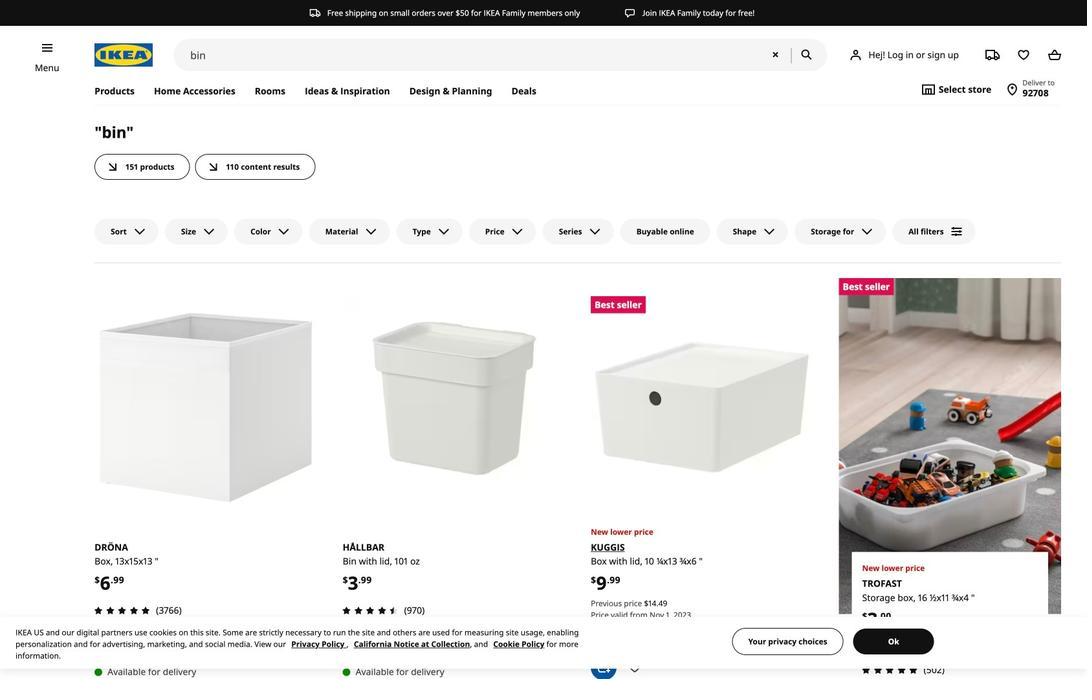 Task type: describe. For each thing, give the bounding box(es) containing it.
ikea logotype, go to start page image
[[95, 43, 153, 67]]

review: 4.7 out of 5 stars. total reviews: 970 image
[[339, 604, 402, 619]]

Search by product text field
[[174, 39, 828, 71]]



Task type: locate. For each thing, give the bounding box(es) containing it.
review: 4.8 out of 5 stars. total reviews: 3766 image
[[91, 604, 154, 619]]

None search field
[[174, 39, 828, 71]]

review: 4.8 out of 5 stars. total reviews: 502 image
[[859, 663, 922, 679]]



Task type: vqa. For each thing, say whether or not it's contained in the screenshot.
Review: 4.8 out of 5 stars. Total reviews: 502 image
yes



